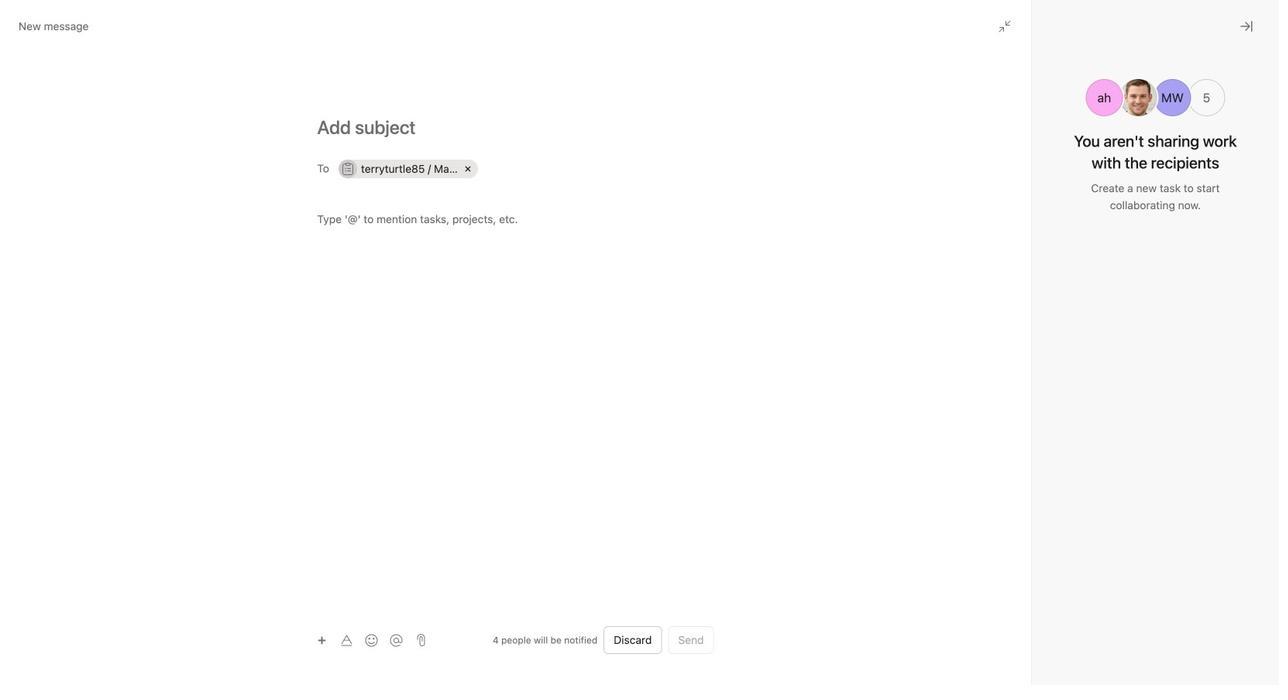 Task type: describe. For each thing, give the bounding box(es) containing it.
Add subject text field
[[299, 115, 733, 140]]

at mention image
[[390, 635, 403, 647]]

minimize image
[[999, 20, 1012, 33]]



Task type: vqa. For each thing, say whether or not it's contained in the screenshot.
Emoji image
yes



Task type: locate. For each thing, give the bounding box(es) containing it.
emoji image
[[366, 635, 378, 647]]

cell
[[339, 160, 478, 178]]

row
[[336, 156, 714, 182]]

toolbar
[[311, 629, 410, 652]]

latest status update element
[[991, 197, 1249, 330]]

Project description title text field
[[274, 178, 419, 211]]

None text field
[[288, 91, 458, 119]]

close image
[[1241, 20, 1254, 33]]

hide sidebar image
[[20, 12, 33, 25]]



